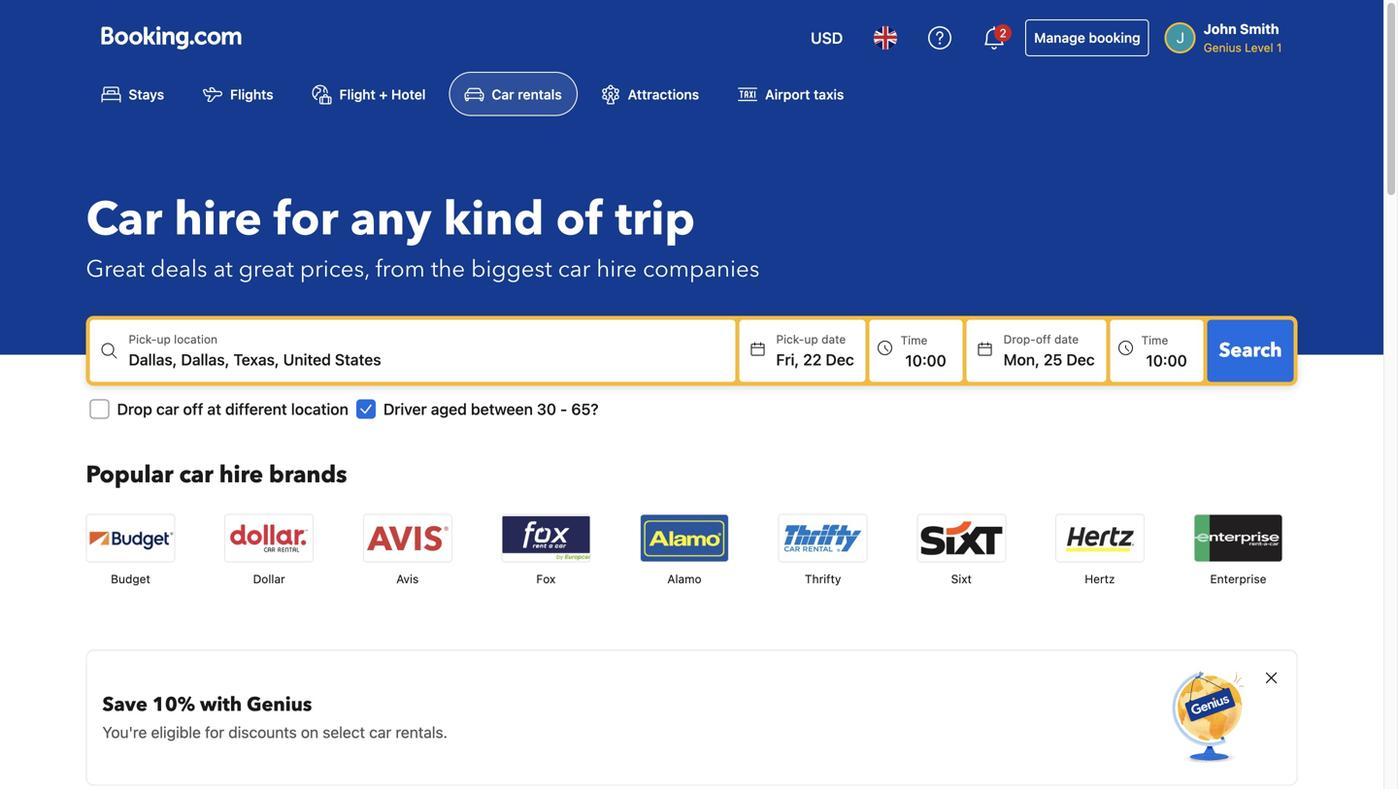 Task type: describe. For each thing, give the bounding box(es) containing it.
Pick-up location field
[[129, 348, 735, 371]]

drop-off date mon, 25 dec
[[1004, 332, 1095, 369]]

prices,
[[300, 253, 370, 285]]

manage booking link
[[1026, 19, 1149, 56]]

-
[[560, 400, 567, 418]]

22
[[803, 350, 822, 369]]

smith
[[1240, 21, 1279, 37]]

car inside the car hire for any kind of trip great deals at great prices, from the biggest car hire companies
[[558, 253, 591, 285]]

usd
[[811, 29, 843, 47]]

car rentals link
[[449, 72, 578, 116]]

avis logo image
[[364, 515, 451, 562]]

at inside the car hire for any kind of trip great deals at great prices, from the biggest car hire companies
[[213, 253, 233, 285]]

the
[[431, 253, 465, 285]]

fox
[[536, 572, 556, 586]]

companies
[[643, 253, 760, 285]]

flights
[[230, 86, 273, 102]]

usd button
[[799, 15, 855, 61]]

mon,
[[1004, 350, 1040, 369]]

flight + hotel
[[339, 86, 426, 102]]

john
[[1204, 21, 1237, 37]]

for inside the car hire for any kind of trip great deals at great prices, from the biggest car hire companies
[[274, 188, 339, 251]]

airport taxis link
[[722, 72, 860, 116]]

1
[[1277, 41, 1282, 54]]

john smith genius level 1
[[1204, 21, 1282, 54]]

flight + hotel link
[[297, 72, 441, 116]]

0 horizontal spatial location
[[174, 332, 218, 346]]

taxis
[[814, 86, 844, 102]]

thrifty
[[805, 572, 841, 586]]

hertz logo image
[[1056, 515, 1144, 562]]

any
[[350, 188, 432, 251]]

save
[[102, 692, 148, 718]]

trip
[[615, 188, 695, 251]]

manage booking
[[1034, 30, 1141, 46]]

kind
[[443, 188, 544, 251]]

hertz
[[1085, 572, 1115, 586]]

rentals
[[518, 86, 562, 102]]

flight
[[339, 86, 376, 102]]

avis
[[396, 572, 419, 586]]

0 vertical spatial hire
[[174, 188, 262, 251]]

car inside save 10% with genius you're eligible for discounts on select car rentals.
[[369, 723, 391, 742]]

date for 25
[[1054, 332, 1079, 346]]

dollar logo image
[[225, 515, 313, 562]]

rentals.
[[396, 723, 448, 742]]

date for 22
[[822, 332, 846, 346]]

aged
[[431, 400, 467, 418]]

enterprise logo image
[[1195, 515, 1282, 562]]

search
[[1219, 337, 1282, 364]]

airport taxis
[[765, 86, 844, 102]]

dec for fri, 22 dec
[[826, 350, 854, 369]]

discounts
[[228, 723, 297, 742]]

search button
[[1208, 320, 1294, 382]]

10%
[[152, 692, 195, 718]]

you're
[[102, 723, 147, 742]]

pick- for pick-up date fri, 22 dec
[[776, 332, 804, 346]]

car right 'drop'
[[156, 400, 179, 418]]

from
[[375, 253, 425, 285]]

car right the popular
[[179, 459, 213, 491]]

alamo logo image
[[641, 515, 728, 562]]

driver aged between 30 - 65?
[[383, 400, 599, 418]]

pick- for pick-up location
[[129, 332, 157, 346]]

genius inside john smith genius level 1
[[1204, 41, 1242, 54]]

save 10% with genius you're eligible for discounts on select car rentals.
[[102, 692, 448, 742]]

alamo
[[667, 572, 702, 586]]

up for pick-up location
[[157, 332, 171, 346]]

great
[[239, 253, 294, 285]]

+
[[379, 86, 388, 102]]

off inside drop-off date mon, 25 dec
[[1036, 332, 1051, 346]]



Task type: locate. For each thing, give the bounding box(es) containing it.
1 dec from the left
[[826, 350, 854, 369]]

30
[[537, 400, 556, 418]]

up up the 22
[[804, 332, 818, 346]]

driver
[[383, 400, 427, 418]]

1 horizontal spatial dec
[[1066, 350, 1095, 369]]

off up 25
[[1036, 332, 1051, 346]]

1 horizontal spatial location
[[291, 400, 348, 418]]

car
[[558, 253, 591, 285], [156, 400, 179, 418], [179, 459, 213, 491], [369, 723, 391, 742]]

dec right 25
[[1066, 350, 1095, 369]]

1 horizontal spatial date
[[1054, 332, 1079, 346]]

pick- up fri,
[[776, 332, 804, 346]]

pick-
[[129, 332, 157, 346], [776, 332, 804, 346]]

0 horizontal spatial genius
[[247, 692, 312, 718]]

at left the different
[[207, 400, 221, 418]]

0 horizontal spatial pick-
[[129, 332, 157, 346]]

1 vertical spatial car
[[86, 188, 162, 251]]

pick- inside pick-up date fri, 22 dec
[[776, 332, 804, 346]]

at
[[213, 253, 233, 285], [207, 400, 221, 418]]

dec for mon, 25 dec
[[1066, 350, 1095, 369]]

popular
[[86, 459, 173, 491]]

car left the rentals
[[492, 86, 514, 102]]

1 vertical spatial hire
[[596, 253, 637, 285]]

0 horizontal spatial off
[[183, 400, 203, 418]]

off right 'drop'
[[183, 400, 203, 418]]

2 button
[[971, 15, 1018, 61]]

for down with
[[205, 723, 224, 742]]

date inside pick-up date fri, 22 dec
[[822, 332, 846, 346]]

pick- up 'drop'
[[129, 332, 157, 346]]

hire down 'drop car off at different location'
[[219, 459, 263, 491]]

0 horizontal spatial car
[[86, 188, 162, 251]]

0 vertical spatial for
[[274, 188, 339, 251]]

dec inside pick-up date fri, 22 dec
[[826, 350, 854, 369]]

0 horizontal spatial for
[[205, 723, 224, 742]]

dollar
[[253, 572, 285, 586]]

car hire for any kind of trip great deals at great prices, from the biggest car hire companies
[[86, 188, 760, 285]]

popular car hire brands
[[86, 459, 347, 491]]

up for pick-up date fri, 22 dec
[[804, 332, 818, 346]]

date up the 22
[[822, 332, 846, 346]]

up down deals on the left top
[[157, 332, 171, 346]]

genius down john
[[1204, 41, 1242, 54]]

date up 25
[[1054, 332, 1079, 346]]

drop
[[117, 400, 152, 418]]

location down deals on the left top
[[174, 332, 218, 346]]

with
[[200, 692, 242, 718]]

0 vertical spatial location
[[174, 332, 218, 346]]

genius inside save 10% with genius you're eligible for discounts on select car rentals.
[[247, 692, 312, 718]]

1 horizontal spatial off
[[1036, 332, 1051, 346]]

sixt
[[951, 572, 972, 586]]

date inside drop-off date mon, 25 dec
[[1054, 332, 1079, 346]]

between
[[471, 400, 533, 418]]

level
[[1245, 41, 1274, 54]]

pick-up location
[[129, 332, 218, 346]]

for inside save 10% with genius you're eligible for discounts on select car rentals.
[[205, 723, 224, 742]]

1 up from the left
[[157, 332, 171, 346]]

car for hire
[[86, 188, 162, 251]]

enterprise
[[1210, 572, 1267, 586]]

2 date from the left
[[1054, 332, 1079, 346]]

up
[[157, 332, 171, 346], [804, 332, 818, 346]]

car rentals
[[492, 86, 562, 102]]

location
[[174, 332, 218, 346], [291, 400, 348, 418]]

booking.com online hotel reservations image
[[101, 26, 241, 50]]

1 vertical spatial off
[[183, 400, 203, 418]]

25
[[1044, 350, 1063, 369]]

car down 'of'
[[558, 253, 591, 285]]

of
[[556, 188, 603, 251]]

select
[[323, 723, 365, 742]]

car
[[492, 86, 514, 102], [86, 188, 162, 251]]

manage
[[1034, 30, 1085, 46]]

location right the different
[[291, 400, 348, 418]]

1 horizontal spatial genius
[[1204, 41, 1242, 54]]

1 vertical spatial for
[[205, 723, 224, 742]]

hire up deals on the left top
[[174, 188, 262, 251]]

fox logo image
[[502, 515, 590, 562]]

off
[[1036, 332, 1051, 346], [183, 400, 203, 418]]

1 date from the left
[[822, 332, 846, 346]]

stays
[[129, 86, 164, 102]]

eligible
[[151, 723, 201, 742]]

2 vertical spatial hire
[[219, 459, 263, 491]]

1 horizontal spatial pick-
[[776, 332, 804, 346]]

1 pick- from the left
[[129, 332, 157, 346]]

hotel
[[391, 86, 426, 102]]

genius
[[1204, 41, 1242, 54], [247, 692, 312, 718]]

up inside pick-up date fri, 22 dec
[[804, 332, 818, 346]]

dec
[[826, 350, 854, 369], [1066, 350, 1095, 369]]

drop-
[[1004, 332, 1036, 346]]

attractions
[[628, 86, 699, 102]]

1 horizontal spatial up
[[804, 332, 818, 346]]

deals
[[151, 253, 207, 285]]

1 horizontal spatial car
[[492, 86, 514, 102]]

hire down 'of'
[[596, 253, 637, 285]]

2
[[1000, 26, 1007, 40]]

65?
[[571, 400, 599, 418]]

car right select
[[369, 723, 391, 742]]

2 dec from the left
[[1066, 350, 1095, 369]]

dec right the 22
[[826, 350, 854, 369]]

0 vertical spatial off
[[1036, 332, 1051, 346]]

at left great
[[213, 253, 233, 285]]

date
[[822, 332, 846, 346], [1054, 332, 1079, 346]]

on
[[301, 723, 319, 742]]

0 horizontal spatial dec
[[826, 350, 854, 369]]

biggest
[[471, 253, 552, 285]]

1 vertical spatial at
[[207, 400, 221, 418]]

sixt logo image
[[918, 515, 1005, 562]]

1 horizontal spatial for
[[274, 188, 339, 251]]

2 pick- from the left
[[776, 332, 804, 346]]

fri,
[[776, 350, 799, 369]]

car up great at the left top of page
[[86, 188, 162, 251]]

car for rentals
[[492, 86, 514, 102]]

brands
[[269, 459, 347, 491]]

budget logo image
[[87, 515, 174, 562]]

0 vertical spatial at
[[213, 253, 233, 285]]

budget
[[111, 572, 150, 586]]

dec inside drop-off date mon, 25 dec
[[1066, 350, 1095, 369]]

for up prices,
[[274, 188, 339, 251]]

thrifty logo image
[[779, 515, 867, 562]]

airport
[[765, 86, 810, 102]]

0 vertical spatial car
[[492, 86, 514, 102]]

great
[[86, 253, 145, 285]]

drop car off at different location
[[117, 400, 348, 418]]

1 vertical spatial genius
[[247, 692, 312, 718]]

2 up from the left
[[804, 332, 818, 346]]

pick-up date fri, 22 dec
[[776, 332, 854, 369]]

genius up discounts
[[247, 692, 312, 718]]

car inside the car hire for any kind of trip great deals at great prices, from the biggest car hire companies
[[86, 188, 162, 251]]

hire
[[174, 188, 262, 251], [596, 253, 637, 285], [219, 459, 263, 491]]

for
[[274, 188, 339, 251], [205, 723, 224, 742]]

attractions link
[[585, 72, 715, 116]]

flights link
[[187, 72, 289, 116]]

0 horizontal spatial up
[[157, 332, 171, 346]]

booking
[[1089, 30, 1141, 46]]

different
[[225, 400, 287, 418]]

stays link
[[86, 72, 180, 116]]

1 vertical spatial location
[[291, 400, 348, 418]]

0 vertical spatial genius
[[1204, 41, 1242, 54]]

0 horizontal spatial date
[[822, 332, 846, 346]]



Task type: vqa. For each thing, say whether or not it's contained in the screenshot.
Alps corresponding to Rhône-Alps
no



